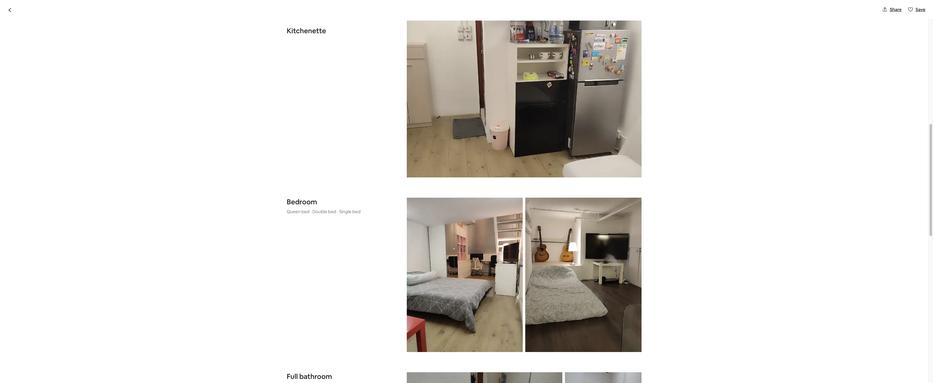 Task type: vqa. For each thing, say whether or not it's contained in the screenshot.
luxury!
yes



Task type: locate. For each thing, give the bounding box(es) containing it.
is left "located"
[[309, 340, 312, 347]]

1 vertical spatial my
[[287, 287, 294, 294]]

before up single bed
[[349, 202, 365, 208]]

1 horizontal spatial 2
[[393, 264, 396, 271]]

original
[[411, 235, 429, 241]]

sleeping right separate
[[395, 317, 415, 324]]

typical
[[291, 348, 307, 354]]

space
[[474, 287, 488, 294], [352, 317, 366, 324]]

1 horizontal spatial floor
[[395, 348, 406, 354]]

1 horizontal spatial before
[[544, 266, 560, 272]]

from up 'interior'
[[369, 340, 380, 347]]

shower
[[287, 355, 304, 362]]

before right the total
[[544, 266, 560, 272]]

my up typical
[[287, 340, 294, 347]]

has
[[291, 317, 299, 324]]

where you'll sleep region
[[284, 344, 496, 384]]

from left lounge
[[416, 317, 427, 324]]

0 vertical spatial $87
[[531, 131, 544, 140]]

0 horizontal spatial 2
[[332, 340, 335, 347]]

1 vertical spatial 2
[[332, 340, 335, 347]]

as down equipped
[[349, 294, 355, 301]]

13
[[392, 202, 397, 208]]

the up toilet
[[465, 340, 472, 347]]

1 vertical spatial kwun
[[390, 340, 403, 347]]

outside up hanging
[[397, 355, 414, 362]]

$520
[[622, 221, 634, 228]]

2 vertical spatial place
[[295, 340, 308, 347]]

kwun up our
[[390, 340, 403, 347]]

1 my from the top
[[287, 264, 294, 271]]

open
[[333, 371, 345, 377]]

0 horizontal spatial have
[[371, 355, 382, 362]]

for up keep
[[287, 294, 294, 301]]

bed for single bed
[[353, 209, 361, 215]]

and down 'bathrooms'
[[464, 363, 473, 370]]

1 vertical spatial before
[[544, 266, 560, 272]]

2 airbnb from the top
[[531, 302, 547, 308]]

style
[[326, 256, 337, 263]]

the up we
[[354, 348, 361, 354]]

0 vertical spatial space
[[474, 287, 488, 294]]

2 horizontal spatial bed
[[353, 209, 361, 215]]

0 horizontal spatial in
[[313, 264, 317, 271]]

0 vertical spatial floor
[[310, 317, 321, 324]]

1 bed from the left
[[302, 209, 310, 215]]

2 vertical spatial have
[[371, 355, 382, 362]]

a right it's at bottom
[[456, 287, 459, 294]]

being
[[295, 294, 308, 301]]

2 $87 from the top
[[531, 221, 540, 228]]

reserve
[[573, 192, 592, 198]]

0 horizontal spatial but
[[305, 355, 313, 362]]

is down style on the left bottom of the page
[[309, 264, 312, 271]]

is up the stuck
[[311, 287, 314, 294]]

apartment
[[349, 256, 375, 263]]

toilet
[[468, 348, 481, 354]]

is left usually
[[548, 302, 552, 308]]

to right walk
[[428, 264, 433, 271]]

november
[[366, 202, 391, 208]]

and left pcs
[[423, 287, 432, 294]]

but up shared
[[305, 355, 313, 362]]

bed down the free
[[302, 209, 310, 215]]

1 horizontal spatial fee
[[566, 244, 574, 250]]

mtr
[[443, 264, 454, 271]]

comfortable queen size sofa bed with good pillows (unlike most airbnb) image
[[407, 198, 523, 353], [407, 198, 523, 353], [287, 360, 388, 384]]

$87
[[531, 131, 544, 140], [531, 221, 540, 228]]

1 vertical spatial place
[[594, 295, 607, 302]]

area
[[332, 363, 342, 370]]

in right work
[[440, 363, 444, 370]]

place for my place is located 2 minutes away from the kwun tong mtr. the outside of the building is typical for hong kong, but the interior of our floor is luxury! i have an internal toilet / shower but for more guests we also have many outside male/female bathrooms as well as a shared kitchen area for prepping food or hanging out to work in a group and also drink machines and open public wifi as well as my private wifi
[[295, 340, 308, 347]]

3 my from the top
[[287, 340, 294, 347]]

report this listing
[[569, 324, 606, 330]]

for
[[287, 294, 294, 301], [323, 294, 330, 301], [308, 348, 315, 354], [314, 355, 321, 362], [344, 363, 350, 370]]

2 sleeping from the left
[[395, 317, 415, 324]]

place up typical
[[295, 340, 308, 347]]

2 bed from the left
[[328, 209, 336, 215]]

won't
[[565, 208, 577, 214]]

as down food
[[371, 371, 376, 377]]

0 vertical spatial airbnb
[[531, 244, 547, 250]]

with
[[361, 287, 371, 294]]

bathroom
[[299, 373, 332, 382]]

·
[[610, 133, 611, 139]]

1 $87 from the top
[[531, 131, 544, 140]]

airbnb down cleaning
[[531, 244, 547, 250]]

2 horizontal spatial have
[[448, 294, 459, 301]]

1 horizontal spatial in
[[376, 256, 380, 263]]

for left hong
[[308, 348, 315, 354]]

all
[[609, 97, 613, 103]]

you won't be charged yet
[[557, 208, 608, 214]]

my left condo
[[287, 287, 294, 294]]

of up cost at the bottom
[[382, 287, 387, 294]]

wifi
[[361, 371, 370, 377], [419, 371, 427, 377]]

1 horizontal spatial minutes
[[397, 264, 415, 271]]

0 vertical spatial and
[[423, 287, 432, 294]]

0 horizontal spatial minutes
[[336, 340, 355, 347]]

sleeping right the loft
[[332, 317, 351, 324]]

0 horizontal spatial fee
[[553, 232, 561, 239]]

0 vertical spatial 2
[[393, 264, 396, 271]]

kwun left tong!
[[396, 256, 409, 263]]

show for show original language
[[397, 235, 410, 241]]

the left mtr
[[434, 264, 442, 271]]

prepping
[[351, 363, 373, 370]]

2 horizontal spatial and
[[464, 363, 473, 370]]

a inside my condo is currently equipped with lots of entertainment and pcs so it's a great space for being stuck for 14 days as most low cost accommodation doesn't have much stuff to keep you entertained.
[[456, 287, 459, 294]]

separate
[[374, 317, 394, 324]]

a inside startup style ny style loft apartment in urban kwun tong! my place is in a modernised indy building only 2 minutes walk to the mtr station besides apm shopping mall.
[[318, 264, 321, 271]]

place left 'on'
[[594, 295, 607, 302]]

bed down free cancellation before november 13
[[353, 209, 361, 215]]

wifi down prepping
[[361, 371, 370, 377]]

2 my from the top
[[287, 287, 294, 294]]

$87 night
[[531, 131, 557, 140]]

cool new york style studio image 5 image
[[556, 27, 642, 113]]

double bed
[[313, 209, 336, 215]]

1 horizontal spatial sleeping
[[395, 317, 415, 324]]

a
[[318, 264, 321, 271], [456, 287, 459, 294], [547, 295, 550, 302], [293, 363, 296, 370], [445, 363, 448, 370]]

james's
[[575, 295, 593, 302]]

airbnb left rare
[[531, 302, 547, 308]]

as down toilet
[[473, 355, 478, 362]]

0 vertical spatial show
[[597, 97, 608, 103]]

4.79 · 94 reviews
[[600, 133, 634, 139]]

have right i
[[431, 348, 442, 354]]

0 horizontal spatial space
[[352, 317, 366, 324]]

1 vertical spatial floor
[[395, 348, 406, 354]]

1 vertical spatial outside
[[397, 355, 414, 362]]

1 vertical spatial airbnb
[[531, 302, 547, 308]]

1 vertical spatial show
[[397, 235, 410, 241]]

2 vertical spatial in
[[440, 363, 444, 370]]

of left our
[[380, 348, 385, 354]]

place inside james's place on airbnb is usually fully booked.
[[594, 295, 607, 302]]

living room image
[[393, 360, 494, 384]]

my for my place is located 2 minutes away from the kwun tong mtr. the outside of the building is typical for hong kong, but the interior of our floor is luxury! i have an internal toilet / shower but for more guests we also have many outside male/female bathrooms as well as a shared kitchen area for prepping food or hanging out to work in a group and also drink machines and open public wifi as well as my private wifi
[[287, 340, 294, 347]]

1 horizontal spatial show
[[597, 97, 608, 103]]

1 horizontal spatial space
[[474, 287, 488, 294]]

1 vertical spatial also
[[474, 363, 483, 370]]

minutes inside startup style ny style loft apartment in urban kwun tong! my place is in a modernised indy building only 2 minutes walk to the mtr station besides apm shopping mall.
[[397, 264, 415, 271]]

private shower also inside image
[[565, 373, 642, 384], [565, 373, 642, 384]]

space up stuff
[[474, 287, 488, 294]]

show left original
[[397, 235, 410, 241]]

0 horizontal spatial wifi
[[361, 371, 370, 377]]

0 horizontal spatial floor
[[310, 317, 321, 324]]

fee up service
[[553, 232, 561, 239]]

full
[[287, 373, 298, 382]]

away
[[356, 340, 368, 347]]

full bathroom
[[287, 373, 332, 382]]

my
[[393, 371, 400, 377]]

well down /
[[479, 355, 488, 362]]

2
[[393, 264, 396, 271], [332, 340, 335, 347]]

1 vertical spatial and
[[464, 363, 473, 370]]

2 horizontal spatial in
[[440, 363, 444, 370]]

report
[[569, 324, 584, 330]]

0 vertical spatial before
[[349, 202, 365, 208]]

0 vertical spatial have
[[448, 294, 459, 301]]

to right out
[[421, 363, 426, 370]]

0 vertical spatial minutes
[[397, 264, 415, 271]]

1 horizontal spatial also
[[474, 363, 483, 370]]

double
[[313, 209, 327, 215]]

bed for queen bed
[[302, 209, 310, 215]]

0 vertical spatial also
[[360, 355, 369, 362]]

1 horizontal spatial bed
[[328, 209, 336, 215]]

1 horizontal spatial have
[[431, 348, 442, 354]]

is up shower
[[287, 348, 290, 354]]

james is a superhost. learn more about james. image
[[476, 123, 494, 141], [476, 123, 494, 141]]

my inside my place is located 2 minutes away from the kwun tong mtr. the outside of the building is typical for hong kong, but the interior of our floor is luxury! i have an internal toilet / shower but for more guests we also have many outside male/female bathrooms as well as a shared kitchen area for prepping food or hanging out to work in a group and also drink machines and open public wifi as well as my private wifi
[[287, 340, 294, 347]]

yet
[[602, 208, 608, 214]]

smart lock enables easy self check in and keyless life! image
[[467, 0, 553, 24]]

save
[[916, 7, 926, 12]]

is right this
[[542, 295, 546, 302]]

also down /
[[474, 363, 483, 370]]

fee right service
[[566, 244, 574, 250]]

wifi down out
[[419, 371, 427, 377]]

kitchenette image 1 image
[[407, 20, 642, 178], [407, 20, 642, 178]]

is inside my condo is currently equipped with lots of entertainment and pcs so it's a great space for being stuck for 14 days as most low cost accommodation doesn't have much stuff to keep you entertained.
[[311, 287, 314, 294]]

place inside my place is located 2 minutes away from the kwun tong mtr. the outside of the building is typical for hong kong, but the interior of our floor is luxury! i have an internal toilet / shower but for more guests we also have many outside male/female bathrooms as well as a shared kitchen area for prepping food or hanging out to work in a group and also drink machines and open public wifi as well as my private wifi
[[295, 340, 308, 347]]

it's
[[449, 287, 455, 294]]

1 horizontal spatial but
[[344, 348, 352, 354]]

my up 'apm'
[[287, 264, 294, 271]]

upstairs has a single futon and good pillows. or alternatively a blow up electric queen size mattress. the upstairs tv also has a new chrome cast installed for fast app usage image
[[526, 198, 642, 353], [526, 198, 642, 353]]

also up prepping
[[360, 355, 369, 362]]

bedroom
[[287, 198, 317, 207]]

0 horizontal spatial bed
[[302, 209, 310, 215]]

but
[[344, 348, 352, 354], [305, 355, 313, 362]]

0 vertical spatial outside
[[440, 340, 457, 347]]

night
[[545, 133, 557, 139]]

0 horizontal spatial outside
[[397, 355, 414, 362]]

0 vertical spatial of
[[382, 287, 387, 294]]

for down guests
[[344, 363, 350, 370]]

place down startup on the left bottom of the page
[[295, 264, 308, 271]]

2 vertical spatial my
[[287, 340, 294, 347]]

bed down cancellation
[[328, 209, 336, 215]]

1 horizontal spatial and
[[423, 287, 432, 294]]

0 horizontal spatial from
[[369, 340, 380, 347]]

well down food
[[377, 371, 386, 377]]

in left 'urban'
[[376, 256, 380, 263]]

outside up an at the left of the page
[[440, 340, 457, 347]]

show
[[597, 97, 608, 103], [397, 235, 410, 241]]

loft
[[338, 256, 348, 263]]

reviews
[[618, 133, 634, 139]]

1 vertical spatial $87
[[531, 221, 540, 228]]

floor left the loft
[[310, 317, 321, 324]]

$87 left the x
[[531, 221, 540, 228]]

1 horizontal spatial outside
[[440, 340, 457, 347]]

$87 left night
[[531, 131, 544, 140]]

before
[[349, 202, 365, 208], [544, 266, 560, 272]]

my inside my condo is currently equipped with lots of entertainment and pcs so it's a great space for being stuck for 14 days as most low cost accommodation doesn't have much stuff to keep you entertained.
[[287, 287, 294, 294]]

or
[[386, 363, 391, 370]]

but up guests
[[344, 348, 352, 354]]

airbnb
[[531, 244, 547, 250], [531, 302, 547, 308]]

indy
[[351, 264, 361, 271]]

to right stuff
[[486, 294, 491, 301]]

space down most
[[352, 317, 366, 324]]

group
[[449, 363, 463, 370]]

0 horizontal spatial show
[[397, 235, 410, 241]]

in down style on the left bottom of the page
[[313, 264, 317, 271]]

1 horizontal spatial wifi
[[419, 371, 427, 377]]

apm
[[287, 272, 298, 278]]

minutes down tong!
[[397, 264, 415, 271]]

this is a rare find.
[[531, 295, 572, 302]]

0 vertical spatial well
[[479, 355, 488, 362]]

single
[[339, 209, 352, 215]]

show inside button
[[597, 97, 608, 103]]

2 up kong,
[[332, 340, 335, 347]]

0 vertical spatial kwun
[[396, 256, 409, 263]]

work
[[427, 363, 439, 370]]

2 right only
[[393, 264, 396, 271]]

0 horizontal spatial and
[[323, 371, 332, 377]]

1 vertical spatial from
[[369, 340, 380, 347]]

0 horizontal spatial sleeping
[[332, 317, 351, 324]]

of up internal
[[459, 340, 463, 347]]

$87 for $87 x 6 nights
[[531, 221, 540, 228]]

and
[[423, 287, 432, 294], [464, 363, 473, 370], [323, 371, 332, 377]]

days
[[337, 294, 348, 301]]

have down it's at bottom
[[448, 294, 459, 301]]

condo
[[295, 287, 310, 294]]

single bed
[[339, 209, 361, 215]]

$87 for $87 night
[[531, 131, 544, 140]]

taxes
[[562, 266, 575, 272]]

bed
[[302, 209, 310, 215], [328, 209, 336, 215], [353, 209, 361, 215]]

total before taxes
[[531, 266, 575, 272]]

minutes
[[397, 264, 415, 271], [336, 340, 355, 347]]

1 vertical spatial in
[[313, 264, 317, 271]]

place
[[295, 264, 308, 271], [594, 295, 607, 302], [295, 340, 308, 347]]

so
[[442, 287, 448, 294]]

and down kitchen
[[323, 371, 332, 377]]

of inside my condo is currently equipped with lots of entertainment and pcs so it's a great space for being stuck for 14 days as most low cost accommodation doesn't have much stuff to keep you entertained.
[[382, 287, 387, 294]]

0 vertical spatial my
[[287, 264, 294, 271]]

a down ny
[[318, 264, 321, 271]]

floor right our
[[395, 348, 406, 354]]

1 vertical spatial well
[[377, 371, 386, 377]]

3 bed from the left
[[353, 209, 361, 215]]

clean small bathroom with shower inside image
[[407, 373, 563, 384], [407, 373, 563, 384]]

0 vertical spatial place
[[295, 264, 308, 271]]

94
[[612, 133, 617, 139]]

0 vertical spatial but
[[344, 348, 352, 354]]

show left all
[[597, 97, 608, 103]]

my condo is currently equipped with lots of entertainment and pcs so it's a great space for being stuck for 14 days as most low cost accommodation doesn't have much stuff to keep you entertained.
[[287, 287, 492, 309]]

0 horizontal spatial before
[[349, 202, 365, 208]]

have up food
[[371, 355, 382, 362]]

free cancellation before november 13
[[307, 202, 397, 208]]

minutes up kong,
[[336, 340, 355, 347]]

shared
[[297, 363, 313, 370]]

booked.
[[581, 302, 600, 308]]

1 vertical spatial minutes
[[336, 340, 355, 347]]

we
[[352, 355, 359, 362]]

1 horizontal spatial from
[[416, 317, 427, 324]]

airbnb service fee button
[[531, 244, 574, 250]]



Task type: describe. For each thing, give the bounding box(es) containing it.
and inside my condo is currently equipped with lots of entertainment and pcs so it's a great space for being stuck for 14 days as most low cost accommodation doesn't have much stuff to keep you entertained.
[[423, 287, 432, 294]]

1 horizontal spatial well
[[479, 355, 488, 362]]

14
[[331, 294, 336, 301]]

stuff
[[474, 294, 485, 301]]

on
[[608, 295, 614, 302]]

6
[[545, 221, 548, 228]]

is down tong
[[408, 348, 411, 354]]

2 wifi from the left
[[419, 371, 427, 377]]

x
[[541, 221, 544, 228]]

2 inside my place is located 2 minutes away from the kwun tong mtr. the outside of the building is typical for hong kong, but the interior of our floor is luxury! i have an internal toilet / shower but for more guests we also have many outside male/female bathrooms as well as a shared kitchen area for prepping food or hanging out to work in a group and also drink machines and open public wifi as well as my private wifi
[[332, 340, 335, 347]]

great
[[460, 287, 473, 294]]

show original language button
[[397, 235, 452, 241]]

startup
[[287, 256, 304, 263]]

my for my condo is currently equipped with lots of entertainment and pcs so it's a great space for being stuck for 14 days as most low cost accommodation doesn't have much stuff to keep you entertained.
[[287, 287, 294, 294]]

1 airbnb from the top
[[531, 244, 547, 250]]

listing
[[593, 324, 606, 330]]

urban
[[381, 256, 395, 263]]

more
[[322, 355, 334, 362]]

place inside startup style ny style loft apartment in urban kwun tong! my place is in a modernised indy building only 2 minutes walk to the mtr station besides apm shopping mall.
[[295, 264, 308, 271]]

besides
[[472, 264, 490, 271]]

share button
[[880, 4, 905, 15]]

airbnb inside james's place on airbnb is usually fully booked.
[[531, 302, 547, 308]]

total
[[531, 266, 543, 272]]

bed for double bed
[[328, 209, 336, 215]]

shopping
[[299, 272, 320, 278]]

my place is located 2 minutes away from the kwun tong mtr. the outside of the building is typical for hong kong, but the interior of our floor is luxury! i have an internal toilet / shower but for more guests we also have many outside male/female bathrooms as well as a shared kitchen area for prepping food or hanging out to work in a group and also drink machines and open public wifi as well as my private wifi
[[287, 340, 493, 377]]

building
[[362, 264, 381, 271]]

2nd
[[300, 317, 309, 324]]

place for james's place on airbnb is usually fully booked.
[[594, 295, 607, 302]]

show original language
[[397, 235, 452, 241]]

find.
[[562, 295, 572, 302]]

cool new york style studio image 4 image
[[556, 0, 642, 24]]

2 vertical spatial of
[[380, 348, 385, 354]]

as inside my condo is currently equipped with lots of entertainment and pcs so it's a great space for being stuck for 14 days as most low cost accommodation doesn't have much stuff to keep you entertained.
[[349, 294, 355, 301]]

most
[[356, 294, 368, 301]]

have inside my condo is currently equipped with lots of entertainment and pcs so it's a great space for being stuck for 14 days as most low cost accommodation doesn't have much stuff to keep you entertained.
[[448, 294, 459, 301]]

2 inside startup style ny style loft apartment in urban kwun tong! my place is in a modernised indy building only 2 minutes walk to the mtr station besides apm shopping mall.
[[393, 264, 396, 271]]

kong,
[[330, 348, 343, 354]]

queen
[[287, 209, 301, 215]]

rare
[[551, 295, 560, 302]]

currently
[[315, 287, 336, 294]]

cleaning
[[531, 232, 552, 239]]

hong
[[316, 348, 329, 354]]

be
[[578, 208, 583, 214]]

stuck
[[309, 294, 322, 301]]

to inside my place is located 2 minutes away from the kwun tong mtr. the outside of the building is typical for hong kong, but the interior of our floor is luxury! i have an internal toilet / shower but for more guests we also have many outside male/female bathrooms as well as a shared kitchen area for prepping food or hanging out to work in a group and also drink machines and open public wifi as well as my private wifi
[[421, 363, 426, 370]]

airbnb service fee
[[531, 244, 574, 250]]

an
[[443, 348, 449, 354]]

1 sleeping from the left
[[332, 317, 351, 324]]

as left my
[[387, 371, 392, 377]]

charged
[[584, 208, 601, 214]]

startup style ny style loft apartment in urban kwun tong! my place is in a modernised indy building only 2 minutes walk to the mtr station besides apm shopping mall.
[[287, 256, 491, 278]]

this
[[585, 324, 592, 330]]

male/female
[[415, 355, 445, 362]]

0 horizontal spatial also
[[360, 355, 369, 362]]

it
[[287, 317, 290, 324]]

to left separate
[[367, 317, 373, 324]]

is inside james's place on airbnb is usually fully booked.
[[548, 302, 552, 308]]

building
[[474, 340, 492, 347]]

queen bed
[[287, 209, 310, 215]]

for down hong
[[314, 355, 321, 362]]

photos
[[614, 97, 629, 103]]

a left group
[[445, 363, 448, 370]]

cancellation
[[319, 202, 348, 208]]

11/14/2023
[[535, 155, 557, 161]]

cost
[[378, 294, 388, 301]]

accommodation
[[389, 294, 428, 301]]

for left 14
[[323, 294, 330, 301]]

show all photos
[[597, 97, 629, 103]]

1 vertical spatial fee
[[566, 244, 574, 250]]

equipped
[[337, 287, 360, 294]]

the up our
[[381, 340, 389, 347]]

a left rare
[[547, 295, 550, 302]]

2 vertical spatial and
[[323, 371, 332, 377]]

station
[[455, 264, 471, 271]]

floor inside my place is located 2 minutes away from the kwun tong mtr. the outside of the building is typical for hong kong, but the interior of our floor is luxury! i have an internal toilet / shower but for more guests we also have many outside male/female bathrooms as well as a shared kitchen area for prepping food or hanging out to work in a group and also drink machines and open public wifi as well as my private wifi
[[395, 348, 406, 354]]

show all photos button
[[584, 94, 634, 105]]

the
[[430, 340, 439, 347]]

cleaning fee
[[531, 232, 561, 239]]

you
[[557, 208, 564, 214]]

photo tour dialog
[[0, 0, 933, 384]]

ny
[[318, 256, 325, 263]]

the inside startup style ny style loft apartment in urban kwun tong! my place is in a modernised indy building only 2 minutes walk to the mtr station besides apm shopping mall.
[[434, 264, 442, 271]]

guests
[[336, 355, 351, 362]]

in inside my place is located 2 minutes away from the kwun tong mtr. the outside of the building is typical for hong kong, but the interior of our floor is luxury! i have an internal toilet / shower but for more guests we also have many outside male/female bathrooms as well as a shared kitchen area for prepping food or hanging out to work in a group and also drink machines and open public wifi as well as my private wifi
[[440, 363, 444, 370]]

my inside startup style ny style loft apartment in urban kwun tong! my place is in a modernised indy building only 2 minutes walk to the mtr station besides apm shopping mall.
[[287, 264, 294, 271]]

cool new york style studio image 1 image
[[287, 0, 464, 113]]

kwun inside my place is located 2 minutes away from the kwun tong mtr. the outside of the building is typical for hong kong, but the interior of our floor is luxury! i have an internal toilet / shower but for more guests we also have many outside male/female bathrooms as well as a shared kitchen area for prepping food or hanging out to work in a group and also drink machines and open public wifi as well as my private wifi
[[390, 340, 403, 347]]

bathrooms
[[446, 355, 472, 362]]

0 vertical spatial fee
[[553, 232, 561, 239]]

to inside startup style ny style loft apartment in urban kwun tong! my place is in a modernised indy building only 2 minutes walk to the mtr station besides apm shopping mall.
[[428, 264, 433, 271]]

mtr.
[[417, 340, 429, 347]]

kwun inside startup style ny style loft apartment in urban kwun tong! my place is in a modernised indy building only 2 minutes walk to the mtr station besides apm shopping mall.
[[396, 256, 409, 263]]

report this listing button
[[559, 324, 606, 330]]

0 horizontal spatial well
[[377, 371, 386, 377]]

to inside my condo is currently equipped with lots of entertainment and pcs so it's a great space for being stuck for 14 days as most low cost accommodation doesn't have much stuff to keep you entertained.
[[486, 294, 491, 301]]

0 vertical spatial from
[[416, 317, 427, 324]]

4.79
[[600, 133, 609, 139]]

you
[[300, 302, 308, 309]]

space inside my condo is currently equipped with lots of entertainment and pcs so it's a great space for being stuck for 14 days as most low cost accommodation doesn't have much stuff to keep you entertained.
[[474, 287, 488, 294]]

lots
[[372, 287, 381, 294]]

1 vertical spatial space
[[352, 317, 366, 324]]

$77
[[625, 244, 634, 250]]

lounge
[[428, 317, 444, 324]]

private
[[402, 371, 418, 377]]

modernised
[[322, 264, 350, 271]]

tong
[[404, 340, 416, 347]]

it has 2nd floor loft sleeping space to separate sleeping from lounge
[[287, 317, 444, 324]]

internal
[[450, 348, 467, 354]]

1 vertical spatial but
[[305, 355, 313, 362]]

1 wifi from the left
[[361, 371, 370, 377]]

11/20/2023
[[587, 155, 609, 161]]

interior
[[363, 348, 379, 354]]

from inside my place is located 2 minutes away from the kwun tong mtr. the outside of the building is typical for hong kong, but the interior of our floor is luxury! i have an internal toilet / shower but for more guests we also have many outside male/female bathrooms as well as a shared kitchen area for prepping food or hanging out to work in a group and also drink machines and open public wifi as well as my private wifi
[[369, 340, 380, 347]]

0 vertical spatial in
[[376, 256, 380, 263]]

nights
[[549, 221, 563, 228]]

this
[[531, 295, 541, 302]]

minutes inside my place is located 2 minutes away from the kwun tong mtr. the outside of the building is typical for hong kong, but the interior of our floor is luxury! i have an internal toilet / shower but for more guests we also have many outside male/female bathrooms as well as a shared kitchen area for prepping food or hanging out to work in a group and also drink machines and open public wifi as well as my private wifi
[[336, 340, 355, 347]]

a down shower
[[293, 363, 296, 370]]

1 vertical spatial have
[[431, 348, 442, 354]]

$22
[[625, 232, 634, 239]]

as up drink
[[287, 363, 292, 370]]

is inside startup style ny style loft apartment in urban kwun tong! my place is in a modernised indy building only 2 minutes walk to the mtr station besides apm shopping mall.
[[309, 264, 312, 271]]

cool new york style studio image 3 image
[[467, 27, 553, 113]]

many
[[383, 355, 396, 362]]

reserve button
[[531, 188, 634, 203]]

1 vertical spatial of
[[459, 340, 463, 347]]

save button
[[906, 4, 928, 15]]

show for show all photos
[[597, 97, 608, 103]]



